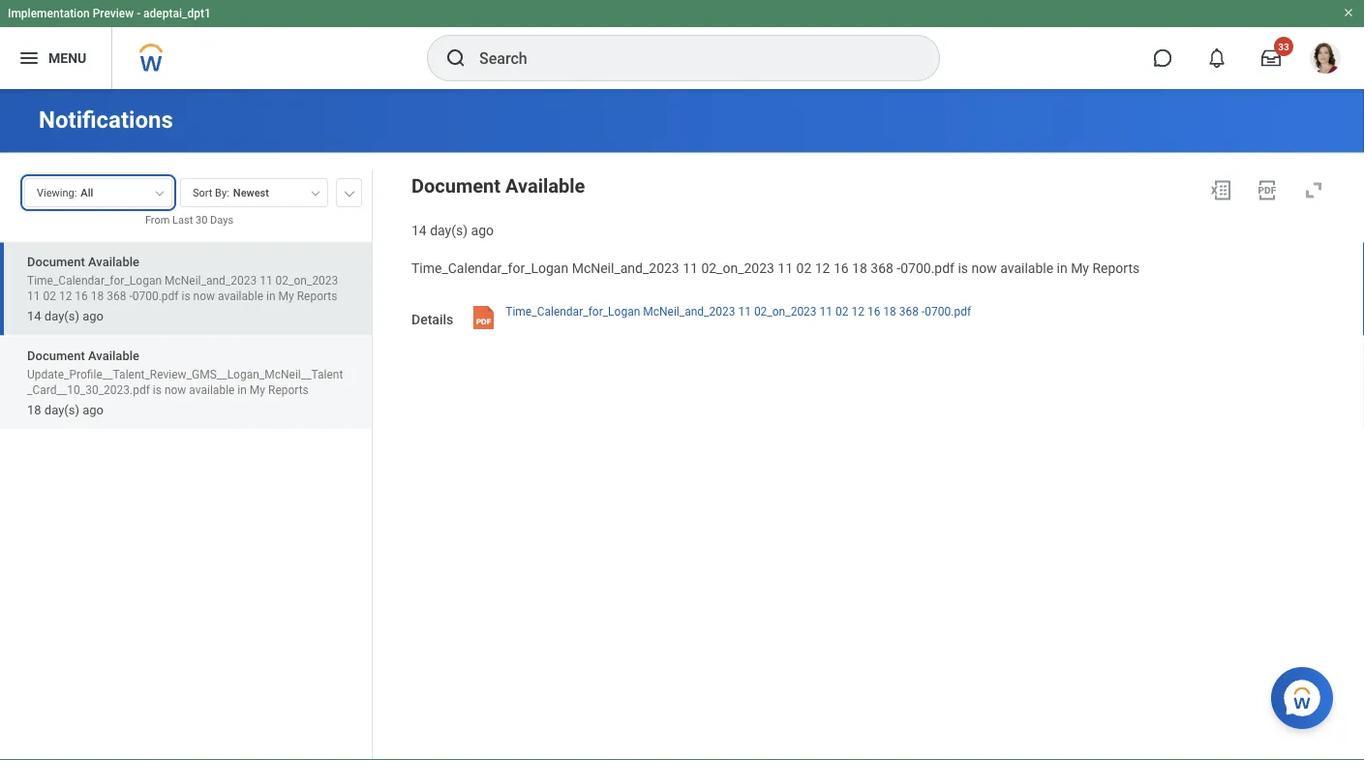 Task type: locate. For each thing, give the bounding box(es) containing it.
ago down _card__10_30_2023.pdf
[[82, 402, 104, 417]]

notifications large image
[[1208, 48, 1227, 68]]

search image
[[445, 46, 468, 70]]

ago down document available
[[471, 222, 494, 238]]

viewing:
[[37, 187, 77, 199]]

available inside "document available update_profile__talent_review_gms__logan_mcneil__talent _card__10_30_2023.pdf is now available in my reports 18 day(s) ago"
[[88, 348, 139, 363]]

1 vertical spatial 368
[[107, 289, 126, 303]]

02 for time_calendar_for_logan mcneil_and_2023 11 02_on_2023 11 02 12 16 18 368 -0700.pdf
[[836, 305, 849, 319]]

document for document available update_profile__talent_review_gms__logan_mcneil__talent _card__10_30_2023.pdf is now available in my reports 18 day(s) ago
[[27, 348, 85, 363]]

1 vertical spatial available
[[218, 289, 264, 303]]

document for document available
[[412, 175, 501, 198]]

ago inside document available time_calendar_for_logan mcneil_and_2023 11 02_on_2023 11 02 12 16 18 368 -0700.pdf is now available in my reports 14 day(s) ago
[[82, 309, 104, 323]]

12 down document available region
[[815, 260, 831, 276]]

menu
[[48, 50, 86, 66]]

mcneil_and_2023
[[572, 260, 680, 276], [165, 274, 257, 287], [643, 305, 736, 319]]

day(s) up _card__10_30_2023.pdf
[[44, 309, 79, 323]]

days
[[210, 214, 234, 226]]

1 horizontal spatial now
[[193, 289, 215, 303]]

2 vertical spatial 0700.pdf
[[925, 305, 972, 319]]

33 button
[[1250, 37, 1294, 79]]

2 vertical spatial 12
[[852, 305, 865, 319]]

tab panel
[[0, 170, 372, 760]]

02 for time_calendar_for_logan mcneil_and_2023 11 02_on_2023 11 02 12 16 18 368 -0700.pdf is now available in my reports
[[797, 260, 812, 276]]

2 vertical spatial reports
[[268, 383, 309, 397]]

1 vertical spatial 12
[[59, 289, 72, 303]]

1 vertical spatial reports
[[297, 289, 337, 303]]

2 horizontal spatial 368
[[900, 305, 919, 319]]

ago inside document available region
[[471, 222, 494, 238]]

available
[[1001, 260, 1054, 276], [218, 289, 264, 303], [189, 383, 235, 397]]

368 inside document available time_calendar_for_logan mcneil_and_2023 11 02_on_2023 11 02 12 16 18 368 -0700.pdf is now available in my reports 14 day(s) ago
[[107, 289, 126, 303]]

2 vertical spatial document
[[27, 348, 85, 363]]

0 horizontal spatial 368
[[107, 289, 126, 303]]

2 horizontal spatial 12
[[852, 305, 865, 319]]

1 vertical spatial available
[[88, 254, 139, 269]]

14 up the details
[[412, 222, 427, 238]]

1 vertical spatial day(s)
[[44, 309, 79, 323]]

1 horizontal spatial 16
[[834, 260, 849, 276]]

1 horizontal spatial in
[[266, 289, 276, 303]]

2 horizontal spatial in
[[1057, 260, 1068, 276]]

day(s) down document available
[[430, 222, 468, 238]]

tab panel containing document available
[[0, 170, 372, 760]]

0 vertical spatial 0700.pdf
[[901, 260, 955, 276]]

0 horizontal spatial my
[[250, 383, 265, 397]]

0 horizontal spatial now
[[165, 383, 186, 397]]

33
[[1279, 41, 1290, 52]]

document up _card__10_30_2023.pdf
[[27, 348, 85, 363]]

day(s) inside "document available update_profile__talent_review_gms__logan_mcneil__talent _card__10_30_2023.pdf is now available in my reports 18 day(s) ago"
[[44, 402, 79, 417]]

2 vertical spatial 368
[[900, 305, 919, 319]]

12 for time_calendar_for_logan mcneil_and_2023 11 02_on_2023 11 02 12 16 18 368 -0700.pdf is now available in my reports
[[815, 260, 831, 276]]

document inside "document available update_profile__talent_review_gms__logan_mcneil__talent _card__10_30_2023.pdf is now available in my reports 18 day(s) ago"
[[27, 348, 85, 363]]

my
[[1071, 260, 1090, 276], [278, 289, 294, 303], [250, 383, 265, 397]]

available inside document available time_calendar_for_logan mcneil_and_2023 11 02_on_2023 11 02 12 16 18 368 -0700.pdf is now available in my reports 14 day(s) ago
[[218, 289, 264, 303]]

ago inside "document available update_profile__talent_review_gms__logan_mcneil__talent _card__10_30_2023.pdf is now available in my reports 18 day(s) ago"
[[82, 402, 104, 417]]

02_on_2023 for mcneil_and_2023 11 02_on_2023 11 02 12 16 18 368 -0700.pdf
[[754, 305, 817, 319]]

368
[[871, 260, 894, 276], [107, 289, 126, 303], [900, 305, 919, 319]]

1 horizontal spatial 368
[[871, 260, 894, 276]]

document available
[[412, 175, 585, 198]]

implementation preview -   adeptai_dpt1
[[8, 7, 211, 20]]

1 horizontal spatial 12
[[815, 260, 831, 276]]

notifications main content
[[0, 89, 1365, 760]]

now
[[972, 260, 997, 276], [193, 289, 215, 303], [165, 383, 186, 397]]

in inside document available time_calendar_for_logan mcneil_and_2023 11 02_on_2023 11 02 12 16 18 368 -0700.pdf is now available in my reports 14 day(s) ago
[[266, 289, 276, 303]]

fullscreen image
[[1303, 179, 1326, 202]]

mcneil_and_2023 inside document available time_calendar_for_logan mcneil_and_2023 11 02_on_2023 11 02 12 16 18 368 -0700.pdf is now available in my reports 14 day(s) ago
[[165, 274, 257, 287]]

time_calendar_for_logan mcneil_and_2023 11 02_on_2023 11 02 12 16 18 368 -0700.pdf
[[506, 305, 972, 319]]

1 vertical spatial document
[[27, 254, 85, 269]]

0 vertical spatial now
[[972, 260, 997, 276]]

2 vertical spatial available
[[88, 348, 139, 363]]

11
[[683, 260, 698, 276], [778, 260, 793, 276], [260, 274, 273, 287], [27, 289, 40, 303], [738, 305, 752, 319], [820, 305, 833, 319]]

newest
[[233, 187, 269, 199]]

12 inside document available time_calendar_for_logan mcneil_and_2023 11 02_on_2023 11 02 12 16 18 368 -0700.pdf is now available in my reports 14 day(s) ago
[[59, 289, 72, 303]]

-
[[137, 7, 141, 20], [897, 260, 901, 276], [129, 289, 132, 303], [922, 305, 925, 319]]

0 vertical spatial ago
[[471, 222, 494, 238]]

0 horizontal spatial 12
[[59, 289, 72, 303]]

16 for time_calendar_for_logan mcneil_and_2023 11 02_on_2023 11 02 12 16 18 368 -0700.pdf is now available in my reports
[[834, 260, 849, 276]]

1 vertical spatial now
[[193, 289, 215, 303]]

is inside document available time_calendar_for_logan mcneil_and_2023 11 02_on_2023 11 02 12 16 18 368 -0700.pdf is now available in my reports 14 day(s) ago
[[182, 289, 190, 303]]

1 vertical spatial is
[[182, 289, 190, 303]]

0 vertical spatial 12
[[815, 260, 831, 276]]

02_on_2023
[[702, 260, 775, 276], [276, 274, 338, 287], [754, 305, 817, 319]]

document inside region
[[412, 175, 501, 198]]

available for document available update_profile__talent_review_gms__logan_mcneil__talent _card__10_30_2023.pdf is now available in my reports 18 day(s) ago
[[88, 348, 139, 363]]

0 vertical spatial 02
[[797, 260, 812, 276]]

0 vertical spatial 14
[[412, 222, 427, 238]]

last
[[173, 214, 193, 226]]

2 vertical spatial in
[[238, 383, 247, 397]]

1 vertical spatial 02
[[43, 289, 56, 303]]

368 for time_calendar_for_logan mcneil_and_2023 11 02_on_2023 11 02 12 16 18 368 -0700.pdf
[[900, 305, 919, 319]]

day(s) inside document available time_calendar_for_logan mcneil_and_2023 11 02_on_2023 11 02 12 16 18 368 -0700.pdf is now available in my reports 14 day(s) ago
[[44, 309, 79, 323]]

2 vertical spatial day(s)
[[44, 402, 79, 417]]

available inside region
[[506, 175, 585, 198]]

inbox large image
[[1262, 48, 1281, 68]]

2 horizontal spatial 16
[[868, 305, 881, 319]]

day(s) down _card__10_30_2023.pdf
[[44, 402, 79, 417]]

2 vertical spatial available
[[189, 383, 235, 397]]

16 for time_calendar_for_logan mcneil_and_2023 11 02_on_2023 11 02 12 16 18 368 -0700.pdf
[[868, 305, 881, 319]]

in
[[1057, 260, 1068, 276], [266, 289, 276, 303], [238, 383, 247, 397]]

more image
[[344, 187, 355, 197]]

1 horizontal spatial 14
[[412, 222, 427, 238]]

18 inside "document available update_profile__talent_review_gms__logan_mcneil__talent _card__10_30_2023.pdf is now available in my reports 18 day(s) ago"
[[27, 402, 41, 417]]

1 vertical spatial 16
[[75, 289, 88, 303]]

available
[[506, 175, 585, 198], [88, 254, 139, 269], [88, 348, 139, 363]]

2 vertical spatial now
[[165, 383, 186, 397]]

368 for time_calendar_for_logan mcneil_and_2023 11 02_on_2023 11 02 12 16 18 368 -0700.pdf is now available in my reports
[[871, 260, 894, 276]]

view printable version (pdf) image
[[1256, 179, 1280, 202]]

0 horizontal spatial is
[[153, 383, 162, 397]]

document up 14 day(s) ago
[[412, 175, 501, 198]]

18 inside document available time_calendar_for_logan mcneil_and_2023 11 02_on_2023 11 02 12 16 18 368 -0700.pdf is now available in my reports 14 day(s) ago
[[91, 289, 104, 303]]

menu button
[[0, 27, 112, 89]]

0700.pdf
[[901, 260, 955, 276], [132, 289, 179, 303], [925, 305, 972, 319]]

12 for time_calendar_for_logan mcneil_and_2023 11 02_on_2023 11 02 12 16 18 368 -0700.pdf
[[852, 305, 865, 319]]

is inside "document available update_profile__talent_review_gms__logan_mcneil__talent _card__10_30_2023.pdf is now available in my reports 18 day(s) ago"
[[153, 383, 162, 397]]

document inside document available time_calendar_for_logan mcneil_and_2023 11 02_on_2023 11 02 12 16 18 368 -0700.pdf is now available in my reports 14 day(s) ago
[[27, 254, 85, 269]]

1 vertical spatial in
[[266, 289, 276, 303]]

0 vertical spatial is
[[958, 260, 969, 276]]

document
[[412, 175, 501, 198], [27, 254, 85, 269], [27, 348, 85, 363]]

available inside "document available update_profile__talent_review_gms__logan_mcneil__talent _card__10_30_2023.pdf is now available in my reports 18 day(s) ago"
[[189, 383, 235, 397]]

02
[[797, 260, 812, 276], [43, 289, 56, 303], [836, 305, 849, 319]]

0 vertical spatial day(s)
[[430, 222, 468, 238]]

update_profile__talent_review_gms__logan_mcneil__talent
[[27, 367, 343, 381]]

2 vertical spatial is
[[153, 383, 162, 397]]

0 vertical spatial available
[[1001, 260, 1054, 276]]

- inside menu banner
[[137, 7, 141, 20]]

2 vertical spatial 16
[[868, 305, 881, 319]]

mcneil_and_2023 for time_calendar_for_logan mcneil_and_2023 11 02_on_2023 11 02 12 16 18 368 -0700.pdf is now available in my reports
[[572, 260, 680, 276]]

time_calendar_for_logan for time_calendar_for_logan mcneil_and_2023 11 02_on_2023 11 02 12 16 18 368 -0700.pdf is now available in my reports
[[412, 260, 569, 276]]

0 horizontal spatial 02
[[43, 289, 56, 303]]

2 horizontal spatial now
[[972, 260, 997, 276]]

0 vertical spatial reports
[[1093, 260, 1140, 276]]

1 horizontal spatial my
[[278, 289, 294, 303]]

time_calendar_for_logan mcneil_and_2023 11 02_on_2023 11 02 12 16 18 368 -0700.pdf is now available in my reports
[[412, 260, 1140, 276]]

14 up _card__10_30_2023.pdf
[[27, 309, 41, 323]]

0 horizontal spatial 14
[[27, 309, 41, 323]]

18
[[852, 260, 868, 276], [91, 289, 104, 303], [884, 305, 897, 319], [27, 402, 41, 417]]

2 vertical spatial ago
[[82, 402, 104, 417]]

1 vertical spatial 0700.pdf
[[132, 289, 179, 303]]

12
[[815, 260, 831, 276], [59, 289, 72, 303], [852, 305, 865, 319]]

day(s)
[[430, 222, 468, 238], [44, 309, 79, 323], [44, 402, 79, 417]]

is
[[958, 260, 969, 276], [182, 289, 190, 303], [153, 383, 162, 397]]

0 vertical spatial in
[[1057, 260, 1068, 276]]

from
[[145, 214, 170, 226]]

available inside document available time_calendar_for_logan mcneil_and_2023 11 02_on_2023 11 02 12 16 18 368 -0700.pdf is now available in my reports 14 day(s) ago
[[88, 254, 139, 269]]

reports
[[1093, 260, 1140, 276], [297, 289, 337, 303], [268, 383, 309, 397]]

sort
[[193, 187, 213, 199]]

adeptai_dpt1
[[143, 7, 211, 20]]

16
[[834, 260, 849, 276], [75, 289, 88, 303], [868, 305, 881, 319]]

14
[[412, 222, 427, 238], [27, 309, 41, 323]]

0 horizontal spatial 16
[[75, 289, 88, 303]]

time_calendar_for_logan
[[412, 260, 569, 276], [27, 274, 162, 287], [506, 305, 641, 319]]

0 vertical spatial available
[[506, 175, 585, 198]]

2 horizontal spatial is
[[958, 260, 969, 276]]

2 vertical spatial 02
[[836, 305, 849, 319]]

now inside "document available update_profile__talent_review_gms__logan_mcneil__talent _card__10_30_2023.pdf is now available in my reports 18 day(s) ago"
[[165, 383, 186, 397]]

0 vertical spatial 16
[[834, 260, 849, 276]]

2 horizontal spatial my
[[1071, 260, 1090, 276]]

1 vertical spatial my
[[278, 289, 294, 303]]

0700.pdf inside document available time_calendar_for_logan mcneil_and_2023 11 02_on_2023 11 02 12 16 18 368 -0700.pdf is now available in my reports 14 day(s) ago
[[132, 289, 179, 303]]

1 horizontal spatial 02
[[797, 260, 812, 276]]

1 horizontal spatial is
[[182, 289, 190, 303]]

by:
[[215, 187, 229, 199]]

export to excel image
[[1210, 179, 1233, 202]]

ago up _card__10_30_2023.pdf
[[82, 309, 104, 323]]

0 vertical spatial document
[[412, 175, 501, 198]]

1 vertical spatial 14
[[27, 309, 41, 323]]

0 horizontal spatial in
[[238, 383, 247, 397]]

12 down time_calendar_for_logan mcneil_and_2023 11 02_on_2023 11 02 12 16 18 368 -0700.pdf is now available in my reports
[[852, 305, 865, 319]]

1 vertical spatial ago
[[82, 309, 104, 323]]

ago
[[471, 222, 494, 238], [82, 309, 104, 323], [82, 402, 104, 417]]

0 vertical spatial 368
[[871, 260, 894, 276]]

2 vertical spatial my
[[250, 383, 265, 397]]

document down viewing:
[[27, 254, 85, 269]]

12 up _card__10_30_2023.pdf
[[59, 289, 72, 303]]

2 horizontal spatial 02
[[836, 305, 849, 319]]



Task type: vqa. For each thing, say whether or not it's contained in the screenshot.
the 16 associated with Time_Calendar_for_Logan McNeil_and_2023 11 02_on_2023 11 02 12 16 18 368 -0700.pdf is now available in My Reports
yes



Task type: describe. For each thing, give the bounding box(es) containing it.
close environment banner image
[[1343, 7, 1355, 18]]

30
[[196, 214, 208, 226]]

implementation
[[8, 7, 90, 20]]

from last 30 days
[[145, 214, 234, 226]]

available for document available
[[506, 175, 585, 198]]

14 inside document available region
[[412, 222, 427, 238]]

sort by: newest
[[193, 187, 269, 199]]

mcneil_and_2023 for time_calendar_for_logan mcneil_and_2023 11 02_on_2023 11 02 12 16 18 368 -0700.pdf
[[643, 305, 736, 319]]

document for document available time_calendar_for_logan mcneil_and_2023 11 02_on_2023 11 02 12 16 18 368 -0700.pdf is now available in my reports 14 day(s) ago
[[27, 254, 85, 269]]

document available region
[[412, 171, 1334, 239]]

profile logan mcneil image
[[1311, 43, 1342, 78]]

document available update_profile__talent_review_gms__logan_mcneil__talent _card__10_30_2023.pdf is now available in my reports 18 day(s) ago
[[27, 348, 343, 417]]

available for document available time_calendar_for_logan mcneil_and_2023 11 02_on_2023 11 02 12 16 18 368 -0700.pdf is now available in my reports 14 day(s) ago
[[88, 254, 139, 269]]

viewing: all
[[37, 187, 93, 199]]

0700.pdf for time_calendar_for_logan mcneil_and_2023 11 02_on_2023 11 02 12 16 18 368 -0700.pdf is now available in my reports
[[901, 260, 955, 276]]

details
[[412, 312, 454, 328]]

02_on_2023 for mcneil_and_2023 11 02_on_2023 11 02 12 16 18 368 -0700.pdf is now available in my reports
[[702, 260, 775, 276]]

notifications
[[39, 106, 173, 134]]

my inside "document available update_profile__talent_review_gms__logan_mcneil__talent _card__10_30_2023.pdf is now available in my reports 18 day(s) ago"
[[250, 383, 265, 397]]

menu banner
[[0, 0, 1365, 89]]

16 inside document available time_calendar_for_logan mcneil_and_2023 11 02_on_2023 11 02 12 16 18 368 -0700.pdf is now available in my reports 14 day(s) ago
[[75, 289, 88, 303]]

02 inside document available time_calendar_for_logan mcneil_and_2023 11 02_on_2023 11 02 12 16 18 368 -0700.pdf is now available in my reports 14 day(s) ago
[[43, 289, 56, 303]]

all
[[81, 187, 93, 199]]

0700.pdf for time_calendar_for_logan mcneil_and_2023 11 02_on_2023 11 02 12 16 18 368 -0700.pdf
[[925, 305, 972, 319]]

tab panel inside notifications "main content"
[[0, 170, 372, 760]]

my inside document available time_calendar_for_logan mcneil_and_2023 11 02_on_2023 11 02 12 16 18 368 -0700.pdf is now available in my reports 14 day(s) ago
[[278, 289, 294, 303]]

inbox items list box
[[0, 242, 372, 760]]

in inside "document available update_profile__talent_review_gms__logan_mcneil__talent _card__10_30_2023.pdf is now available in my reports 18 day(s) ago"
[[238, 383, 247, 397]]

reports inside "document available update_profile__talent_review_gms__logan_mcneil__talent _card__10_30_2023.pdf is now available in my reports 18 day(s) ago"
[[268, 383, 309, 397]]

day(s) inside document available region
[[430, 222, 468, 238]]

time_calendar_for_logan inside document available time_calendar_for_logan mcneil_and_2023 11 02_on_2023 11 02 12 16 18 368 -0700.pdf is now available in my reports 14 day(s) ago
[[27, 274, 162, 287]]

02_on_2023 inside document available time_calendar_for_logan mcneil_and_2023 11 02_on_2023 11 02 12 16 18 368 -0700.pdf is now available in my reports 14 day(s) ago
[[276, 274, 338, 287]]

justify image
[[17, 46, 41, 70]]

14 day(s) ago
[[412, 222, 494, 238]]

Search Workday  search field
[[479, 37, 900, 79]]

document available time_calendar_for_logan mcneil_and_2023 11 02_on_2023 11 02 12 16 18 368 -0700.pdf is now available in my reports 14 day(s) ago
[[27, 254, 338, 323]]

time_calendar_for_logan for time_calendar_for_logan mcneil_and_2023 11 02_on_2023 11 02 12 16 18 368 -0700.pdf
[[506, 305, 641, 319]]

0 vertical spatial my
[[1071, 260, 1090, 276]]

_card__10_30_2023.pdf
[[27, 383, 150, 397]]

reports inside document available time_calendar_for_logan mcneil_and_2023 11 02_on_2023 11 02 12 16 18 368 -0700.pdf is now available in my reports 14 day(s) ago
[[297, 289, 337, 303]]

14 inside document available time_calendar_for_logan mcneil_and_2023 11 02_on_2023 11 02 12 16 18 368 -0700.pdf is now available in my reports 14 day(s) ago
[[27, 309, 41, 323]]

now inside document available time_calendar_for_logan mcneil_and_2023 11 02_on_2023 11 02 12 16 18 368 -0700.pdf is now available in my reports 14 day(s) ago
[[193, 289, 215, 303]]

preview
[[93, 7, 134, 20]]

- inside document available time_calendar_for_logan mcneil_and_2023 11 02_on_2023 11 02 12 16 18 368 -0700.pdf is now available in my reports 14 day(s) ago
[[129, 289, 132, 303]]



